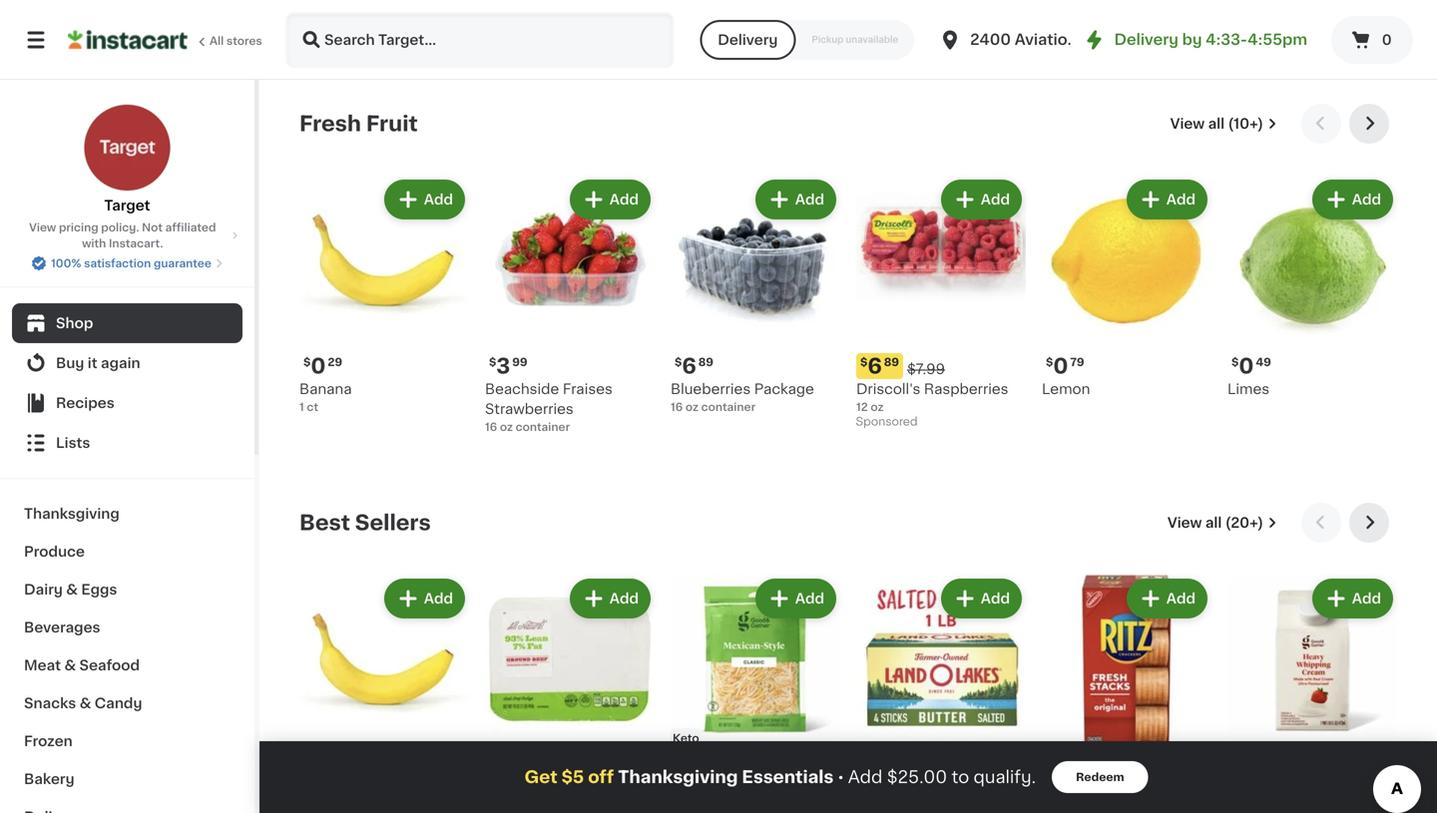 Task type: locate. For each thing, give the bounding box(es) containing it.
gather
[[728, 781, 777, 795], [1285, 781, 1333, 795]]

2 6 from the left
[[868, 356, 882, 377]]

0 vertical spatial thanksgiving
[[24, 507, 120, 521]]

candy
[[95, 697, 142, 711]]

good up whipping
[[1228, 781, 1267, 795]]

view left (20+)
[[1168, 516, 1202, 530]]

delivery for delivery by 4:33-4:55pm
[[1114, 32, 1179, 47]]

good
[[671, 781, 710, 795], [1228, 781, 1267, 795]]

1 horizontal spatial 59
[[1070, 756, 1085, 767]]

$ 6 89 up "driscoll's"
[[860, 356, 899, 377]]

butter
[[856, 801, 900, 813]]

add button for beachside fraises strawberries
[[572, 182, 649, 218]]

29
[[328, 357, 342, 368]]

2 item carousel region from the top
[[299, 503, 1397, 813]]

good for good & gather heavy whipping cream
[[1228, 781, 1267, 795]]

$ inside $ 3 99
[[489, 357, 496, 368]]

& for snacks & candy
[[80, 697, 91, 711]]

4 up spend
[[1053, 755, 1068, 776]]

off
[[588, 769, 614, 786]]

$ 4 59
[[1046, 755, 1085, 776]]

0 vertical spatial 16
[[671, 402, 683, 413]]

blueberries package 16 oz container
[[671, 382, 814, 413]]

1 horizontal spatial 89
[[884, 357, 899, 368]]

add button for spend $20, save $5
[[1129, 581, 1206, 617]]

gather inside good & gather mexican-styl
[[728, 781, 777, 795]]

0 horizontal spatial $5
[[562, 769, 584, 786]]

$25.00
[[887, 769, 947, 786]]

meat & seafood
[[24, 659, 140, 673]]

view pricing policy. not affiliated with instacart.
[[29, 222, 216, 249]]

0 vertical spatial view
[[1170, 117, 1205, 131]]

add for market pantry beef, ground, 93/7
[[610, 592, 639, 606]]

$ left 79
[[1046, 357, 1053, 368]]

market
[[485, 781, 534, 795]]

1 4 from the left
[[868, 755, 883, 776]]

view left pricing
[[29, 222, 56, 233]]

& left candy
[[80, 697, 91, 711]]

container inside beachside fraises strawberries 16 oz container
[[516, 422, 570, 433]]

$5 right save
[[1144, 784, 1158, 795]]

good inside good & gather mexican-styl
[[671, 781, 710, 795]]

add
[[424, 193, 453, 207], [610, 193, 639, 207], [795, 193, 824, 207], [981, 193, 1010, 207], [1166, 193, 1196, 207], [1352, 193, 1381, 207], [424, 592, 453, 606], [610, 592, 639, 606], [795, 592, 824, 606], [981, 592, 1010, 606], [1166, 592, 1196, 606], [1352, 592, 1381, 606], [848, 769, 883, 786]]

59 for $ 4 59 $6.99 land o lakes salted butter sticks
[[885, 756, 899, 767]]

$ up land
[[860, 756, 868, 767]]

& inside the good & gather heavy whipping cream
[[1270, 781, 1282, 795]]

89 up "driscoll's"
[[884, 357, 899, 368]]

$ 3 99
[[489, 356, 527, 377]]

& right meat
[[64, 659, 76, 673]]

$ inside $ 0 49
[[1232, 357, 1239, 368]]

delivery inside button
[[718, 33, 778, 47]]

dairy
[[24, 583, 63, 597]]

oz down strawberries
[[500, 422, 513, 433]]

0 vertical spatial item carousel region
[[299, 104, 1397, 487]]

all inside popup button
[[1205, 516, 1222, 530]]

2 4 from the left
[[1053, 755, 1068, 776]]

good inside the good & gather heavy whipping cream
[[1228, 781, 1267, 795]]

1 gather from the left
[[728, 781, 777, 795]]

0 for limes
[[1239, 356, 1254, 377]]

oz inside "blueberries package 16 oz container"
[[685, 402, 699, 413]]

$ inside the $ 4 59
[[1046, 756, 1053, 767]]

0 inside button
[[1382, 33, 1392, 47]]

1 horizontal spatial oz
[[685, 402, 699, 413]]

0 vertical spatial 99
[[512, 357, 527, 368]]

view all (10+) button
[[1162, 104, 1285, 144]]

1 $ 6 89 from the left
[[675, 356, 714, 377]]

& inside good & gather mexican-styl
[[713, 781, 725, 795]]

recipes
[[56, 396, 115, 410]]

0 horizontal spatial 89
[[698, 357, 714, 368]]

(20+)
[[1225, 516, 1264, 530]]

0 horizontal spatial gather
[[728, 781, 777, 795]]

delivery button
[[700, 20, 796, 60]]

$ left the 29
[[303, 357, 311, 368]]

redeem
[[1076, 772, 1124, 783]]

$ up "driscoll's"
[[860, 357, 868, 368]]

2400 aviation dr
[[970, 32, 1099, 47]]

oz inside driscoll's raspberries 12 oz
[[871, 402, 884, 413]]

& for good & gather heavy whipping cream
[[1270, 781, 1282, 795]]

good for good & gather mexican-styl
[[671, 781, 710, 795]]

item carousel region
[[299, 104, 1397, 487], [299, 503, 1397, 813]]

99 up get
[[511, 756, 526, 767]]

59 up the redeem
[[1070, 756, 1085, 767]]

beachside
[[485, 382, 559, 396]]

ct
[[307, 402, 318, 413]]

2 89 from the left
[[884, 357, 899, 368]]

2 vertical spatial view
[[1168, 516, 1202, 530]]

$ 0 29
[[303, 356, 342, 377]]

raspberries
[[924, 382, 1009, 396]]

1 good from the left
[[671, 781, 710, 795]]

0 horizontal spatial container
[[516, 422, 570, 433]]

0 horizontal spatial good
[[671, 781, 710, 795]]

1 horizontal spatial delivery
[[1114, 32, 1179, 47]]

$ up blueberries
[[675, 357, 682, 368]]

all left (20+)
[[1205, 516, 1222, 530]]

6 inside "element"
[[868, 356, 882, 377]]

16 inside beachside fraises strawberries 16 oz container
[[485, 422, 497, 433]]

4
[[868, 755, 883, 776], [1053, 755, 1068, 776]]

$ inside "element"
[[860, 357, 868, 368]]

49
[[1256, 357, 1271, 368]]

gather up cream
[[1285, 781, 1333, 795]]

& left 'eggs'
[[66, 583, 78, 597]]

$7.99
[[907, 362, 945, 376]]

thanksgiving up produce
[[24, 507, 120, 521]]

& up 'mexican-'
[[713, 781, 725, 795]]

main content containing fresh fruit
[[259, 80, 1437, 813]]

0 vertical spatial container
[[701, 402, 756, 413]]

1 horizontal spatial container
[[701, 402, 756, 413]]

view inside popup button
[[1168, 516, 1202, 530]]

2 59 from the left
[[1070, 756, 1085, 767]]

snacks & candy
[[24, 697, 142, 711]]

thanksgiving inside treatment tracker modal dialog
[[618, 769, 738, 786]]

$6.99
[[907, 761, 948, 775]]

100%
[[51, 258, 81, 269]]

$ inside the '$ 0 29'
[[303, 357, 311, 368]]

get $5 off thanksgiving essentials • add $25.00 to qualify.
[[524, 769, 1036, 786]]

driscoll's raspberries 12 oz
[[856, 382, 1009, 413]]

add for land o lakes salted butter sticks
[[981, 592, 1010, 606]]

item carousel region containing best sellers
[[299, 503, 1397, 813]]

0 horizontal spatial 6
[[682, 356, 696, 377]]

1 horizontal spatial 4
[[1053, 755, 1068, 776]]

2 good from the left
[[1228, 781, 1267, 795]]

delivery by 4:33-4:55pm
[[1114, 32, 1307, 47]]

1 horizontal spatial $ 6 89
[[860, 356, 899, 377]]

$ 0 79
[[1046, 356, 1084, 377]]

produce link
[[12, 533, 243, 571]]

good down 2 at the bottom left of page
[[671, 781, 710, 795]]

$ up beachside
[[489, 357, 496, 368]]

0 vertical spatial all
[[1208, 117, 1225, 131]]

99 inside $ 3 99
[[512, 357, 527, 368]]

1 horizontal spatial gather
[[1285, 781, 1333, 795]]

$ inside $ 0 79
[[1046, 357, 1053, 368]]

59 up the o
[[885, 756, 899, 767]]

1 vertical spatial container
[[516, 422, 570, 433]]

by
[[1182, 32, 1202, 47]]

thanksgiving down 69
[[618, 769, 738, 786]]

main content
[[259, 80, 1437, 813]]

product group containing 3
[[485, 176, 655, 435]]

oz
[[685, 402, 699, 413], [871, 402, 884, 413], [500, 422, 513, 433]]

gather up 'mexican-'
[[728, 781, 777, 795]]

1 horizontal spatial 6
[[868, 356, 882, 377]]

0 horizontal spatial delivery
[[718, 33, 778, 47]]

gather inside the good & gather heavy whipping cream
[[1285, 781, 1333, 795]]

1 59 from the left
[[885, 756, 899, 767]]

fruit
[[366, 113, 418, 134]]

$6.89 original price: $7.99 element
[[856, 353, 1026, 379]]

view all (20+) button
[[1160, 503, 1285, 543]]

product group
[[299, 176, 469, 415], [485, 176, 655, 435], [671, 176, 840, 415], [856, 176, 1026, 433], [1042, 176, 1212, 399], [1228, 176, 1397, 399], [299, 575, 469, 813], [485, 575, 655, 813], [671, 575, 840, 813], [856, 575, 1026, 813], [1042, 575, 1212, 813], [1228, 575, 1397, 813]]

$ inside $ 4 59 $6.99 land o lakes salted butter sticks
[[860, 756, 868, 767]]

16 down blueberries
[[671, 402, 683, 413]]

$ for blueberries package
[[675, 357, 682, 368]]

6 up blueberries
[[682, 356, 696, 377]]

59 inside $ 4 59 $6.99 land o lakes salted butter sticks
[[885, 756, 899, 767]]

buy it again link
[[12, 343, 243, 383]]

all
[[210, 35, 224, 46]]

1 6 from the left
[[682, 356, 696, 377]]

1 horizontal spatial 16
[[671, 402, 683, 413]]

driscoll's
[[856, 382, 921, 396]]

0 horizontal spatial oz
[[500, 422, 513, 433]]

1 horizontal spatial good
[[1228, 781, 1267, 795]]

& up whipping
[[1270, 781, 1282, 795]]

0 horizontal spatial 4
[[868, 755, 883, 776]]

12
[[856, 402, 868, 413]]

ground,
[[485, 801, 541, 813]]

59 inside the $ 4 59
[[1070, 756, 1085, 767]]

$ for limes
[[1232, 357, 1239, 368]]

1 horizontal spatial thanksgiving
[[618, 769, 738, 786]]

•
[[838, 769, 844, 785]]

89 up blueberries
[[698, 357, 714, 368]]

not
[[142, 222, 163, 233]]

container down strawberries
[[516, 422, 570, 433]]

$ left 49
[[1232, 357, 1239, 368]]

add button for good & gather heavy whipping cream
[[1314, 581, 1391, 617]]

1 item carousel region from the top
[[299, 104, 1397, 487]]

1 vertical spatial 16
[[485, 422, 497, 433]]

shop
[[56, 316, 93, 330]]

item carousel region containing fresh fruit
[[299, 104, 1397, 487]]

4 up land
[[868, 755, 883, 776]]

view left (10+) at the right top of the page
[[1170, 117, 1205, 131]]

oz for blueberries package
[[685, 402, 699, 413]]

view all (10+)
[[1170, 117, 1264, 131]]

aviation
[[1015, 32, 1077, 47]]

$5
[[562, 769, 584, 786], [1144, 784, 1158, 795]]

1 vertical spatial view
[[29, 222, 56, 233]]

$ up spend
[[1046, 756, 1053, 767]]

view inside popup button
[[1170, 117, 1205, 131]]

1 vertical spatial all
[[1205, 516, 1222, 530]]

add button for lemon
[[1129, 182, 1206, 218]]

recipes link
[[12, 383, 243, 423]]

$ 6 89 up blueberries
[[675, 356, 714, 377]]

0 horizontal spatial $ 6 89
[[675, 356, 714, 377]]

add button
[[386, 182, 463, 218], [572, 182, 649, 218], [757, 182, 834, 218], [943, 182, 1020, 218], [1129, 182, 1206, 218], [1314, 182, 1391, 218], [386, 581, 463, 617], [572, 581, 649, 617], [757, 581, 834, 617], [943, 581, 1020, 617], [1129, 581, 1206, 617], [1314, 581, 1391, 617]]

$
[[303, 357, 311, 368], [489, 357, 496, 368], [675, 357, 682, 368], [860, 357, 868, 368], [1046, 357, 1053, 368], [1232, 357, 1239, 368], [860, 756, 868, 767], [1046, 756, 1053, 767]]

shop link
[[12, 303, 243, 343]]

lists link
[[12, 423, 243, 463]]

2 $ 6 89 from the left
[[860, 356, 899, 377]]

instacart logo image
[[68, 28, 188, 52]]

add button for banana
[[386, 182, 463, 218]]

add button for land o lakes salted butter sticks
[[943, 581, 1020, 617]]

view for best sellers
[[1168, 516, 1202, 530]]

1 vertical spatial thanksgiving
[[618, 769, 738, 786]]

$ 6 89
[[675, 356, 714, 377], [860, 356, 899, 377]]

2 horizontal spatial oz
[[871, 402, 884, 413]]

2 gather from the left
[[1285, 781, 1333, 795]]

16 down strawberries
[[485, 422, 497, 433]]

99
[[512, 357, 527, 368], [511, 756, 526, 767]]

$5 left off
[[562, 769, 584, 786]]

container down blueberries
[[701, 402, 756, 413]]

delivery
[[1114, 32, 1179, 47], [718, 33, 778, 47]]

service type group
[[700, 20, 914, 60]]

2 69
[[682, 755, 713, 776]]

view
[[1170, 117, 1205, 131], [29, 222, 56, 233], [1168, 516, 1202, 530]]

0 horizontal spatial 59
[[885, 756, 899, 767]]

$2.99 element
[[1228, 753, 1397, 778]]

4 inside $ 4 59 $6.99 land o lakes salted butter sticks
[[868, 755, 883, 776]]

0 for lemon
[[1053, 356, 1068, 377]]

add button for good & gather mexican-styl
[[757, 581, 834, 617]]

add button for market pantry beef, ground, 93/7
[[572, 581, 649, 617]]

lists
[[56, 436, 90, 450]]

6 up "driscoll's"
[[868, 356, 882, 377]]

oz right 12
[[871, 402, 884, 413]]

None search field
[[285, 12, 674, 68]]

1 vertical spatial item carousel region
[[299, 503, 1397, 813]]

good & gather heavy whipping cream
[[1228, 781, 1382, 813]]

0 horizontal spatial 16
[[485, 422, 497, 433]]

to
[[952, 769, 969, 786]]

oz down blueberries
[[685, 402, 699, 413]]

view inside view pricing policy. not affiliated with instacart.
[[29, 222, 56, 233]]

93/7
[[545, 801, 577, 813]]

99 right the 3
[[512, 357, 527, 368]]

all left (10+) at the right top of the page
[[1208, 117, 1225, 131]]

all inside popup button
[[1208, 117, 1225, 131]]

2
[[682, 755, 695, 776]]

add inside treatment tracker modal dialog
[[848, 769, 883, 786]]

3
[[496, 356, 510, 377]]

heavy
[[1337, 781, 1382, 795]]

good & gather heavy whipping cream button
[[1228, 575, 1397, 813]]

add for banana
[[424, 193, 453, 207]]



Task type: vqa. For each thing, say whether or not it's contained in the screenshot.
All
yes



Task type: describe. For each thing, give the bounding box(es) containing it.
add for good & gather mexican-styl
[[795, 592, 824, 606]]

1 vertical spatial 99
[[511, 756, 526, 767]]

mexican-
[[671, 801, 736, 813]]

add for spend $20, save $5
[[1166, 592, 1196, 606]]

0 horizontal spatial thanksgiving
[[24, 507, 120, 521]]

1 horizontal spatial $5
[[1144, 784, 1158, 795]]

bakery
[[24, 772, 74, 786]]

beverages link
[[12, 609, 243, 647]]

100% satisfaction guarantee
[[51, 258, 211, 269]]

add for good & gather heavy whipping cream
[[1352, 592, 1381, 606]]

$ for spend $20, save $5
[[1046, 756, 1053, 767]]

sponsored badge image
[[856, 417, 917, 428]]

delivery by 4:33-4:55pm link
[[1082, 28, 1307, 52]]

beef,
[[587, 781, 623, 795]]

buy
[[56, 356, 84, 370]]

spend $20, save $5
[[1048, 784, 1158, 795]]

view for fresh fruit
[[1170, 117, 1205, 131]]

all stores link
[[68, 12, 263, 68]]

Search field
[[287, 14, 672, 66]]

pantry
[[537, 781, 583, 795]]

strawberries
[[485, 402, 574, 416]]

add for lemon
[[1166, 193, 1196, 207]]

satisfaction
[[84, 258, 151, 269]]

all for 0
[[1208, 117, 1225, 131]]

target
[[104, 199, 150, 213]]

affiliated
[[165, 222, 216, 233]]

product group containing 2
[[671, 575, 840, 813]]

target logo image
[[83, 104, 171, 192]]

4 for $ 4 59 $6.99 land o lakes salted butter sticks
[[868, 755, 883, 776]]

1 89 from the left
[[698, 357, 714, 368]]

target link
[[83, 104, 171, 216]]

essentials
[[742, 769, 834, 786]]

keto
[[673, 733, 699, 744]]

qualify.
[[974, 769, 1036, 786]]

best
[[299, 512, 350, 533]]

89 inside $6.89 original price: $7.99 "element"
[[884, 357, 899, 368]]

sellers
[[355, 512, 431, 533]]

$ for beachside fraises strawberries
[[489, 357, 496, 368]]

oz for driscoll's raspberries
[[871, 402, 884, 413]]

dr
[[1081, 32, 1099, 47]]

4:33-
[[1206, 32, 1248, 47]]

2400 aviation dr button
[[938, 12, 1099, 68]]

gather for heavy
[[1285, 781, 1333, 795]]

dairy & eggs
[[24, 583, 117, 597]]

seafood
[[79, 659, 140, 673]]

view pricing policy. not affiliated with instacart. link
[[16, 220, 239, 252]]

add for limes
[[1352, 193, 1381, 207]]

(10+)
[[1228, 117, 1264, 131]]

fresh
[[299, 113, 361, 134]]

buy it again
[[56, 356, 140, 370]]

treatment tracker modal dialog
[[259, 742, 1437, 813]]

dairy & eggs link
[[12, 571, 243, 609]]

add for blueberries package
[[795, 193, 824, 207]]

market pantry beef, ground, 93/7
[[485, 781, 623, 813]]

frozen link
[[12, 723, 243, 761]]

$5 inside treatment tracker modal dialog
[[562, 769, 584, 786]]

& for good & gather mexican-styl
[[713, 781, 725, 795]]

add button for blueberries package
[[757, 182, 834, 218]]

sticks
[[904, 801, 947, 813]]

it
[[88, 356, 97, 370]]

$ for lemon
[[1046, 357, 1053, 368]]

$ 6 89 inside $6.89 original price: $7.99 "element"
[[860, 356, 899, 377]]

4 for $ 4 59
[[1053, 755, 1068, 776]]

land
[[856, 781, 891, 795]]

69
[[697, 756, 713, 767]]

guarantee
[[154, 258, 211, 269]]

$4.59 original price: $6.99 element
[[856, 753, 1026, 778]]

$ 4 59 $6.99 land o lakes salted butter sticks
[[856, 755, 999, 813]]

2400
[[970, 32, 1011, 47]]

snacks
[[24, 697, 76, 711]]

again
[[101, 356, 140, 370]]

bakery link
[[12, 761, 243, 798]]

with
[[82, 238, 106, 249]]

16 inside "blueberries package 16 oz container"
[[671, 402, 683, 413]]

o
[[895, 781, 907, 795]]

produce
[[24, 545, 85, 559]]

0 button
[[1331, 16, 1413, 64]]

meat & seafood link
[[12, 647, 243, 685]]

package
[[754, 382, 814, 396]]

redeem button
[[1052, 761, 1148, 793]]

delivery for delivery
[[718, 33, 778, 47]]

$ 0 49
[[1232, 356, 1271, 377]]

add button for limes
[[1314, 182, 1391, 218]]

0 for banana
[[311, 356, 326, 377]]

all stores
[[210, 35, 262, 46]]

container inside "blueberries package 16 oz container"
[[701, 402, 756, 413]]

add for beachside fraises strawberries
[[610, 193, 639, 207]]

whipping
[[1228, 801, 1294, 813]]

banana 1 ct
[[299, 382, 352, 413]]

lakes
[[910, 781, 951, 795]]

spend
[[1048, 784, 1085, 795]]

all for 4
[[1205, 516, 1222, 530]]

cream
[[1298, 801, 1344, 813]]

fresh fruit
[[299, 113, 418, 134]]

meat
[[24, 659, 61, 673]]

oz inside beachside fraises strawberries 16 oz container
[[500, 422, 513, 433]]

79
[[1070, 357, 1084, 368]]

& for dairy & eggs
[[66, 583, 78, 597]]

lemon
[[1042, 382, 1090, 396]]

limes
[[1228, 382, 1270, 396]]

good & gather mexican-styl
[[671, 781, 821, 813]]

banana
[[299, 382, 352, 396]]

$ for banana
[[303, 357, 311, 368]]

59 for $ 4 59
[[1070, 756, 1085, 767]]

gather for mexican-
[[728, 781, 777, 795]]

$20,
[[1087, 784, 1112, 795]]

view all (20+)
[[1168, 516, 1264, 530]]

eggs
[[81, 583, 117, 597]]

100% satisfaction guarantee button
[[31, 252, 223, 271]]

fraises
[[563, 382, 613, 396]]

& for meat & seafood
[[64, 659, 76, 673]]

get
[[524, 769, 558, 786]]



